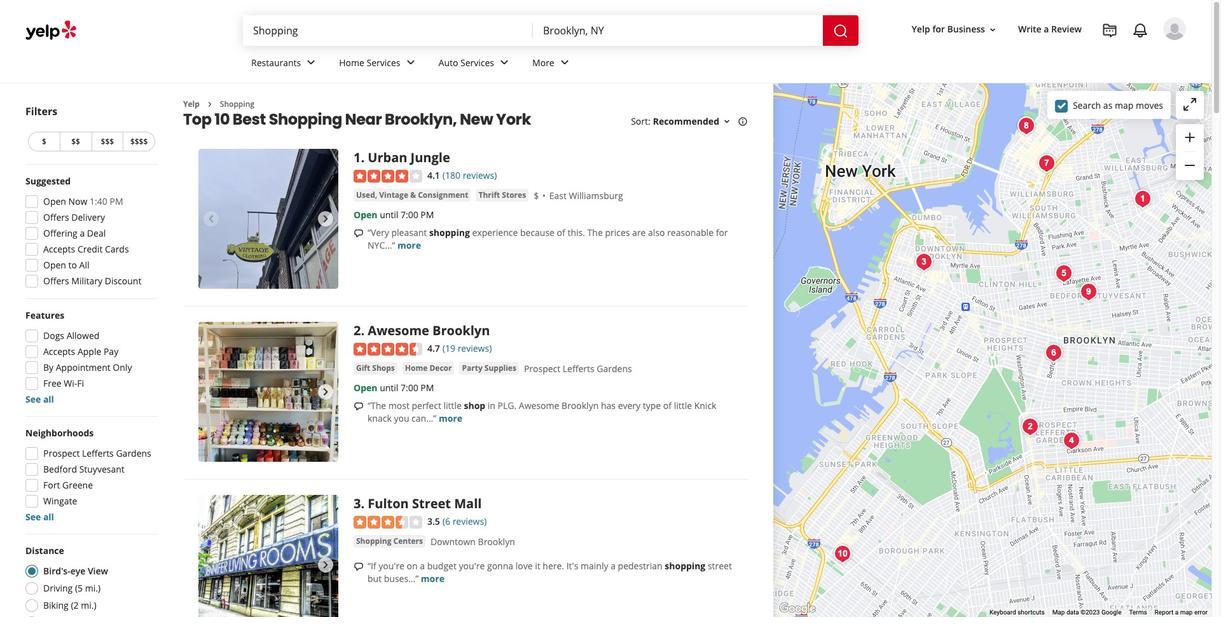 Task type: locate. For each thing, give the bounding box(es) containing it.
decor
[[430, 363, 452, 374]]

shopping down the "3.5 star rating" image
[[356, 536, 392, 547]]

offering a deal
[[43, 227, 106, 239]]

1 all from the top
[[43, 393, 54, 405]]

1 previous image from the top
[[204, 212, 219, 227]]

0 vertical spatial open until 7:00 pm
[[354, 209, 434, 221]]

0 horizontal spatial none field
[[253, 24, 523, 38]]

$
[[42, 136, 46, 147], [534, 190, 539, 202]]

0 horizontal spatial map
[[1115, 99, 1134, 111]]

1 none field from the left
[[253, 24, 523, 38]]

2 24 chevron down v2 image from the left
[[403, 55, 418, 70]]

pm
[[110, 195, 123, 207], [421, 209, 434, 221], [421, 382, 434, 394]]

. up 4.7 star rating image
[[361, 322, 365, 339]]

0 vertical spatial prospect
[[524, 363, 561, 375]]

shopping down consignment
[[429, 227, 470, 239]]

next image left "if on the bottom of the page
[[318, 558, 333, 573]]

brooklyn
[[433, 322, 490, 339], [562, 400, 599, 412], [478, 536, 515, 548]]

shopping for shopping centers
[[356, 536, 392, 547]]

home left decor
[[405, 363, 428, 374]]

16 speech v2 image for 2
[[354, 401, 364, 412]]

1 vertical spatial accepts
[[43, 346, 75, 358]]

recommended button
[[653, 115, 732, 128]]

1 see all from the top
[[25, 393, 54, 405]]

option group
[[22, 545, 158, 617]]

accepts down dogs
[[43, 346, 75, 358]]

pm up perfect
[[421, 382, 434, 394]]

0 vertical spatial map
[[1115, 99, 1134, 111]]

1 vertical spatial of
[[664, 400, 672, 412]]

see all down wingate at bottom
[[25, 511, 54, 523]]

1 vertical spatial open until 7:00 pm
[[354, 382, 434, 394]]

home inside home decor button
[[405, 363, 428, 374]]

but
[[368, 573, 382, 585]]

a left deal
[[80, 227, 85, 239]]

1 vertical spatial more link
[[439, 412, 463, 424]]

1 open until 7:00 pm from the top
[[354, 209, 434, 221]]

2 see from the top
[[25, 511, 41, 523]]

group containing suggested
[[22, 175, 158, 291]]

0 horizontal spatial awesome
[[368, 322, 429, 339]]

more down 'budget'
[[421, 573, 445, 585]]

1 see all button from the top
[[25, 393, 54, 405]]

a right write
[[1044, 23, 1050, 35]]

next image
[[318, 212, 333, 227], [318, 385, 333, 400], [318, 558, 333, 573]]

2 all from the top
[[43, 511, 54, 523]]

offers for offers military discount
[[43, 275, 69, 287]]

2 vertical spatial brooklyn
[[478, 536, 515, 548]]

0 vertical spatial accepts
[[43, 243, 75, 255]]

16 speech v2 image left "very at the top left of page
[[354, 228, 364, 239]]

1 vertical spatial brooklyn
[[562, 400, 599, 412]]

east williamsburg
[[550, 190, 623, 202]]

0 horizontal spatial services
[[367, 56, 401, 68]]

open until 7:00 pm down vintage
[[354, 209, 434, 221]]

map left error
[[1181, 609, 1193, 616]]

the
[[588, 227, 603, 239]]

apple
[[78, 346, 101, 358]]

2 see all from the top
[[25, 511, 54, 523]]

0 vertical spatial home
[[339, 56, 365, 68]]

next image for 1 . urban jungle
[[318, 212, 333, 227]]

24 chevron down v2 image inside restaurants link
[[304, 55, 319, 70]]

0 horizontal spatial of
[[557, 227, 566, 239]]

shopping left street
[[665, 560, 706, 572]]

0 horizontal spatial for
[[716, 227, 728, 239]]

prospect inside group
[[43, 447, 80, 459]]

prospect
[[524, 363, 561, 375], [43, 447, 80, 459]]

offers delivery
[[43, 211, 105, 223]]

awesome for plg.
[[519, 400, 560, 412]]

3
[[354, 495, 361, 512]]

1 horizontal spatial you're
[[459, 560, 485, 572]]

allowed
[[67, 330, 99, 342]]

1 next image from the top
[[318, 212, 333, 227]]

zoom in image
[[1183, 130, 1198, 145]]

24 chevron down v2 image right 'auto services'
[[497, 55, 512, 70]]

. left fulton
[[361, 495, 365, 512]]

more right can..." on the bottom left of the page
[[439, 412, 463, 424]]

4.1
[[428, 170, 440, 182]]

2 services from the left
[[461, 56, 494, 68]]

2 none field from the left
[[543, 24, 813, 38]]

a for report
[[1176, 609, 1179, 616]]

best
[[233, 109, 266, 130]]

0 horizontal spatial prospect
[[43, 447, 80, 459]]

$ button
[[28, 132, 60, 151]]

16 chevron down v2 image left "16 info v2" image
[[722, 117, 732, 127]]

"the
[[368, 400, 386, 412]]

open left to on the top of the page
[[43, 259, 66, 271]]

24 chevron down v2 image for auto services
[[497, 55, 512, 70]]

0 vertical spatial brooklyn
[[433, 322, 490, 339]]

0 vertical spatial until
[[380, 209, 399, 221]]

brooklyn for .
[[433, 322, 490, 339]]

1 see from the top
[[25, 393, 41, 405]]

16 speech v2 image for 1
[[354, 228, 364, 239]]

all down wingate at bottom
[[43, 511, 54, 523]]

1 until from the top
[[380, 209, 399, 221]]

0 vertical spatial for
[[933, 23, 945, 35]]

0 vertical spatial 7:00
[[401, 209, 418, 221]]

open for offers delivery
[[43, 195, 66, 207]]

1 vertical spatial reviews)
[[458, 343, 492, 355]]

0 vertical spatial previous image
[[204, 212, 219, 227]]

24 chevron down v2 image inside auto services link
[[497, 55, 512, 70]]

0 vertical spatial all
[[43, 393, 54, 405]]

offers up offering
[[43, 211, 69, 223]]

near
[[345, 109, 382, 130]]

2 . from the top
[[361, 322, 365, 339]]

1 vertical spatial 16 speech v2 image
[[354, 401, 364, 412]]

0 vertical spatial yelp
[[912, 23, 931, 35]]

1 horizontal spatial shopping
[[665, 560, 706, 572]]

1 horizontal spatial prospect
[[524, 363, 561, 375]]

3 24 chevron down v2 image from the left
[[497, 55, 512, 70]]

0 vertical spatial 16 speech v2 image
[[354, 228, 364, 239]]

1 vertical spatial previous image
[[204, 385, 219, 400]]

option group containing distance
[[22, 545, 158, 617]]

shopping centers link
[[354, 535, 426, 548]]

0 vertical spatial more
[[398, 239, 421, 251]]

0 vertical spatial next image
[[318, 212, 333, 227]]

notifications image
[[1133, 23, 1148, 38]]

1 vertical spatial see all button
[[25, 511, 54, 523]]

yelp link
[[183, 99, 200, 109]]

2 vertical spatial pm
[[421, 382, 434, 394]]

1 vertical spatial for
[[716, 227, 728, 239]]

until up most
[[380, 382, 399, 394]]

1 vertical spatial prospect lefferts gardens
[[43, 447, 151, 459]]

now
[[68, 195, 87, 207]]

little left knick
[[674, 400, 692, 412]]

16 chevron down v2 image for recommended
[[722, 117, 732, 127]]

yelp left "16 chevron right v2" icon at the left of page
[[183, 99, 200, 109]]

more link down 'budget'
[[421, 573, 445, 585]]

prospect lefferts gardens up "stuyvesant"
[[43, 447, 151, 459]]

1 accepts from the top
[[43, 243, 75, 255]]

1 horizontal spatial prospect lefferts gardens
[[524, 363, 632, 375]]

accepts credit cards
[[43, 243, 129, 255]]

mi.) right (2
[[81, 599, 96, 611]]

you're up buses..."
[[379, 560, 405, 572]]

open until 7:00 pm for urban
[[354, 209, 434, 221]]

of right type
[[664, 400, 672, 412]]

google image
[[777, 601, 819, 617]]

7:00 up most
[[401, 382, 418, 394]]

prospect right 'supplies' in the bottom of the page
[[524, 363, 561, 375]]

home decor button
[[403, 362, 455, 375]]

hakam shop image
[[830, 541, 855, 567]]

16 chevron down v2 image inside yelp for business "button"
[[988, 25, 998, 35]]

more link right can..." on the bottom left of the page
[[439, 412, 463, 424]]

1 vertical spatial slideshow element
[[199, 322, 339, 462]]

shopping centers button
[[354, 535, 426, 548]]

see all down "free" at the left
[[25, 393, 54, 405]]

offers for offers delivery
[[43, 211, 69, 223]]

16 chevron down v2 image inside the "recommended" popup button
[[722, 117, 732, 127]]

home decor
[[405, 363, 452, 374]]

0 vertical spatial prospect lefferts gardens
[[524, 363, 632, 375]]

16 info v2 image
[[738, 117, 748, 127]]

mi.) for driving (5 mi.)
[[85, 582, 101, 594]]

16 chevron right v2 image
[[205, 99, 215, 109]]

3 next image from the top
[[318, 558, 333, 573]]

None field
[[253, 24, 523, 38], [543, 24, 813, 38]]

0 horizontal spatial 24 chevron down v2 image
[[304, 55, 319, 70]]

brooklyn left has
[[562, 400, 599, 412]]

7:00 up pleasant on the left top of the page
[[401, 209, 418, 221]]

knick
[[695, 400, 717, 412]]

group containing features
[[22, 309, 158, 406]]

. for 3
[[361, 495, 365, 512]]

$ left east
[[534, 190, 539, 202]]

more for jungle
[[398, 239, 421, 251]]

more link down pleasant on the left top of the page
[[398, 239, 421, 251]]

map region
[[705, 2, 1222, 617]]

more down pleasant on the left top of the page
[[398, 239, 421, 251]]

shopping right the best
[[269, 109, 342, 130]]

reviews) down mall
[[453, 516, 487, 528]]

7:00 for urban
[[401, 209, 418, 221]]

twenty sided store image
[[1034, 150, 1060, 176]]

experience because of this. the prices are also reasonable for nyc..."
[[368, 227, 728, 251]]

1 horizontal spatial 16 chevron down v2 image
[[988, 25, 998, 35]]

fulton
[[368, 495, 409, 512]]

Near text field
[[543, 24, 813, 38]]

0 horizontal spatial 16 chevron down v2 image
[[722, 117, 732, 127]]

0 vertical spatial $
[[42, 136, 46, 147]]

williamsburg
[[569, 190, 623, 202]]

2 slideshow element from the top
[[199, 322, 339, 462]]

1 vertical spatial mi.)
[[81, 599, 96, 611]]

fi
[[77, 377, 84, 389]]

16 chevron down v2 image right business
[[988, 25, 998, 35]]

0 horizontal spatial little
[[444, 400, 462, 412]]

free wi-fi
[[43, 377, 84, 389]]

brooklyn up gonna
[[478, 536, 515, 548]]

thrift stores button
[[476, 189, 529, 202]]

2 little from the left
[[674, 400, 692, 412]]

shopping right "16 chevron right v2" icon at the left of page
[[220, 99, 255, 109]]

see
[[25, 393, 41, 405], [25, 511, 41, 523]]

1 horizontal spatial shopping
[[269, 109, 342, 130]]

of left this.
[[557, 227, 566, 239]]

more for brooklyn
[[439, 412, 463, 424]]

mi.) right the (5
[[85, 582, 101, 594]]

(180
[[443, 170, 461, 182]]

awesome up 4.7 star rating image
[[368, 322, 429, 339]]

1 horizontal spatial little
[[674, 400, 692, 412]]

0 horizontal spatial shopping
[[220, 99, 255, 109]]

yelp for business
[[912, 23, 986, 35]]

2 16 speech v2 image from the top
[[354, 401, 364, 412]]

mi.)
[[85, 582, 101, 594], [81, 599, 96, 611]]

in
[[488, 400, 496, 412]]

1 vertical spatial .
[[361, 322, 365, 339]]

2 next image from the top
[[318, 385, 333, 400]]

terms
[[1130, 609, 1148, 616]]

16 speech v2 image left "the
[[354, 401, 364, 412]]

write
[[1019, 23, 1042, 35]]

0 vertical spatial 16 chevron down v2 image
[[988, 25, 998, 35]]

thrift stores
[[479, 190, 526, 200]]

1 vertical spatial 7:00
[[401, 382, 418, 394]]

accepts for accepts credit cards
[[43, 243, 75, 255]]

1 vertical spatial yelp
[[183, 99, 200, 109]]

1 vertical spatial prospect
[[43, 447, 80, 459]]

restaurants
[[251, 56, 301, 68]]

see all button
[[25, 393, 54, 405], [25, 511, 54, 523]]

1 vertical spatial see all
[[25, 511, 54, 523]]

24 chevron down v2 image for restaurants
[[304, 55, 319, 70]]

slideshow element for 1
[[199, 149, 339, 289]]

7:00
[[401, 209, 418, 221], [401, 382, 418, 394]]

pm up "very pleasant shopping
[[421, 209, 434, 221]]

2 see all button from the top
[[25, 511, 54, 523]]

None search field
[[243, 15, 862, 46]]

pm right the 1:40
[[110, 195, 123, 207]]

2 you're from the left
[[459, 560, 485, 572]]

$ down filters
[[42, 136, 46, 147]]

offers down the open to all
[[43, 275, 69, 287]]

open down suggested
[[43, 195, 66, 207]]

gardens up "stuyvesant"
[[116, 447, 151, 459]]

open until 7:00 pm up most
[[354, 382, 434, 394]]

2 horizontal spatial shopping
[[356, 536, 392, 547]]

1 vertical spatial see
[[25, 511, 41, 523]]

prospect lefferts gardens
[[524, 363, 632, 375], [43, 447, 151, 459]]

see up neighborhoods on the bottom left
[[25, 393, 41, 405]]

16 speech v2 image left "if on the bottom of the page
[[354, 562, 364, 572]]

open for "the most perfect little
[[354, 382, 378, 394]]

2 accepts from the top
[[43, 346, 75, 358]]

business
[[948, 23, 986, 35]]

1 offers from the top
[[43, 211, 69, 223]]

1 16 speech v2 image from the top
[[354, 228, 364, 239]]

1 vertical spatial 16 chevron down v2 image
[[722, 117, 732, 127]]

shopping
[[220, 99, 255, 109], [269, 109, 342, 130], [356, 536, 392, 547]]

2 open until 7:00 pm from the top
[[354, 382, 434, 394]]

0 vertical spatial offers
[[43, 211, 69, 223]]

0 vertical spatial reviews)
[[463, 170, 497, 182]]

&
[[410, 190, 416, 200]]

prospect lefferts gardens up has
[[524, 363, 632, 375]]

services down find field
[[367, 56, 401, 68]]

see up distance
[[25, 511, 41, 523]]

previous image
[[204, 212, 219, 227], [204, 385, 219, 400], [204, 558, 219, 573]]

see all button for free wi-fi
[[25, 393, 54, 405]]

lefferts up "in plg. awesome brooklyn has every type of little knick knack you can..."" on the bottom of the page
[[563, 363, 595, 375]]

a inside group
[[80, 227, 85, 239]]

keyboard shortcuts
[[990, 609, 1045, 616]]

shopping inside button
[[356, 536, 392, 547]]

2 vertical spatial .
[[361, 495, 365, 512]]

1 vertical spatial next image
[[318, 385, 333, 400]]

none field up home services link
[[253, 24, 523, 38]]

business categories element
[[241, 46, 1187, 83]]

(19 reviews) link
[[443, 341, 492, 355]]

lefferts up "stuyvesant"
[[82, 447, 114, 459]]

open
[[43, 195, 66, 207], [354, 209, 378, 221], [43, 259, 66, 271], [354, 382, 378, 394]]

harold and maude vintage image
[[1051, 261, 1077, 286]]

shopping
[[429, 227, 470, 239], [665, 560, 706, 572]]

next image left "the
[[318, 385, 333, 400]]

1 vertical spatial gardens
[[116, 447, 151, 459]]

brooklyn up (19 reviews) link
[[433, 322, 490, 339]]

24 chevron down v2 image inside home services link
[[403, 55, 418, 70]]

free
[[43, 377, 62, 389]]

1 horizontal spatial for
[[933, 23, 945, 35]]

accepts down offering
[[43, 243, 75, 255]]

1 vertical spatial until
[[380, 382, 399, 394]]

lefferts inside group
[[82, 447, 114, 459]]

0 vertical spatial see all button
[[25, 393, 54, 405]]

see all button down wingate at bottom
[[25, 511, 54, 523]]

1 vertical spatial map
[[1181, 609, 1193, 616]]

none field up business categories "element"
[[543, 24, 813, 38]]

1 24 chevron down v2 image from the left
[[304, 55, 319, 70]]

sort:
[[631, 115, 651, 128]]

until down vintage
[[380, 209, 399, 221]]

downtown brooklyn
[[431, 536, 515, 548]]

3.5
[[428, 516, 440, 528]]

all down "free" at the left
[[43, 393, 54, 405]]

2 vertical spatial slideshow element
[[199, 495, 339, 617]]

used, vintage & consignment button
[[354, 189, 471, 202]]

search image
[[834, 23, 849, 39]]

1 services from the left
[[367, 56, 401, 68]]

0 vertical spatial .
[[361, 149, 365, 166]]

you're down downtown brooklyn
[[459, 560, 485, 572]]

2 offers from the top
[[43, 275, 69, 287]]

0 vertical spatial slideshow element
[[199, 149, 339, 289]]

driving (5 mi.)
[[43, 582, 101, 594]]

of inside experience because of this. the prices are also reasonable for nyc..."
[[557, 227, 566, 239]]

keyboard shortcuts button
[[990, 608, 1045, 617]]

open down used, on the top left
[[354, 209, 378, 221]]

see all button for wingate
[[25, 511, 54, 523]]

see all button down "free" at the left
[[25, 393, 54, 405]]

1 vertical spatial more
[[439, 412, 463, 424]]

24 chevron down v2 image
[[304, 55, 319, 70], [403, 55, 418, 70], [497, 55, 512, 70]]

map for error
[[1181, 609, 1193, 616]]

1 vertical spatial offers
[[43, 275, 69, 287]]

4.1 star rating image
[[354, 170, 422, 183]]

open down gift
[[354, 382, 378, 394]]

0 horizontal spatial prospect lefferts gardens
[[43, 447, 151, 459]]

gardens up has
[[597, 363, 632, 375]]

projects image
[[1103, 23, 1118, 38]]

home inside home services link
[[339, 56, 365, 68]]

1 horizontal spatial $
[[534, 190, 539, 202]]

0 vertical spatial see all
[[25, 393, 54, 405]]

2 previous image from the top
[[204, 385, 219, 400]]

0 vertical spatial see
[[25, 393, 41, 405]]

1 vertical spatial home
[[405, 363, 428, 374]]

1 horizontal spatial home
[[405, 363, 428, 374]]

user actions element
[[902, 16, 1204, 94]]

none field near
[[543, 24, 813, 38]]

gonna
[[487, 560, 514, 572]]

group
[[1176, 124, 1204, 180], [22, 175, 158, 291], [22, 309, 158, 406], [22, 427, 158, 524]]

16 chevron down v2 image
[[988, 25, 998, 35], [722, 117, 732, 127]]

1 horizontal spatial of
[[664, 400, 672, 412]]

home down find text field
[[339, 56, 365, 68]]

home
[[339, 56, 365, 68], [405, 363, 428, 374]]

16 speech v2 image
[[354, 228, 364, 239], [354, 401, 364, 412], [354, 562, 364, 572]]

brooklyn inside "in plg. awesome brooklyn has every type of little knick knack you can...""
[[562, 400, 599, 412]]

slideshow element
[[199, 149, 339, 289], [199, 322, 339, 462], [199, 495, 339, 617]]

. left urban
[[361, 149, 365, 166]]

most
[[389, 400, 410, 412]]

3 16 speech v2 image from the top
[[354, 562, 364, 572]]

auto services
[[439, 56, 494, 68]]

used,
[[356, 190, 377, 200]]

zoom out image
[[1183, 158, 1198, 173]]

1 7:00 from the top
[[401, 209, 418, 221]]

$$ button
[[60, 132, 91, 151]]

reviews) for 2 . awesome brooklyn
[[458, 343, 492, 355]]

for left business
[[933, 23, 945, 35]]

24 chevron down v2 image right restaurants
[[304, 55, 319, 70]]

services right "auto"
[[461, 56, 494, 68]]

for inside yelp for business "button"
[[933, 23, 945, 35]]

data
[[1067, 609, 1080, 616]]

2 7:00 from the top
[[401, 382, 418, 394]]

see all
[[25, 393, 54, 405], [25, 511, 54, 523]]

search
[[1073, 99, 1102, 111]]

1 vertical spatial pm
[[421, 209, 434, 221]]

0 horizontal spatial gardens
[[116, 447, 151, 459]]

previous image for 2
[[204, 385, 219, 400]]

1 slideshow element from the top
[[199, 149, 339, 289]]

yelp inside yelp for business "button"
[[912, 23, 931, 35]]

wingate
[[43, 495, 77, 507]]

next image left "very at the top left of page
[[318, 212, 333, 227]]

1 horizontal spatial gardens
[[597, 363, 632, 375]]

map right as in the right top of the page
[[1115, 99, 1134, 111]]

prospect up bedford
[[43, 447, 80, 459]]

1 vertical spatial all
[[43, 511, 54, 523]]

awesome inside "in plg. awesome brooklyn has every type of little knick knack you can...""
[[519, 400, 560, 412]]

(6 reviews) link
[[443, 514, 487, 528]]

for right 'reasonable'
[[716, 227, 728, 239]]

reviews) up party
[[458, 343, 492, 355]]

east
[[550, 190, 567, 202]]

party supplies button
[[460, 362, 519, 375]]

see for free wi-fi
[[25, 393, 41, 405]]

2 vertical spatial next image
[[318, 558, 333, 573]]

gift
[[356, 363, 370, 374]]

brooklyn,
[[385, 109, 457, 130]]

a
[[1044, 23, 1050, 35], [80, 227, 85, 239], [420, 560, 425, 572], [611, 560, 616, 572], [1176, 609, 1179, 616]]

1 . from the top
[[361, 149, 365, 166]]

for inside experience because of this. the prices are also reasonable for nyc..."
[[716, 227, 728, 239]]

0 horizontal spatial yelp
[[183, 99, 200, 109]]

love
[[516, 560, 533, 572]]

1 . urban jungle
[[354, 149, 450, 166]]

3 . from the top
[[361, 495, 365, 512]]

0 horizontal spatial home
[[339, 56, 365, 68]]

gardens inside group
[[116, 447, 151, 459]]

until for urban
[[380, 209, 399, 221]]

0 vertical spatial lefferts
[[563, 363, 595, 375]]

24 chevron down v2 image left "auto"
[[403, 55, 418, 70]]

a right 'report'
[[1176, 609, 1179, 616]]

reviews) up thrift
[[463, 170, 497, 182]]

1 vertical spatial lefferts
[[82, 447, 114, 459]]

0 horizontal spatial shopping
[[429, 227, 470, 239]]

2 vertical spatial previous image
[[204, 558, 219, 573]]

used, vintage & consignment link
[[354, 189, 471, 202]]

2 until from the top
[[380, 382, 399, 394]]

1 horizontal spatial 24 chevron down v2 image
[[403, 55, 418, 70]]

yelp left business
[[912, 23, 931, 35]]

little left shop on the left of the page
[[444, 400, 462, 412]]

1 little from the left
[[444, 400, 462, 412]]

0 horizontal spatial $
[[42, 136, 46, 147]]

awesome right plg.
[[519, 400, 560, 412]]

0 horizontal spatial lefferts
[[82, 447, 114, 459]]



Task type: describe. For each thing, give the bounding box(es) containing it.
delivery
[[71, 211, 105, 223]]

1 horizontal spatial lefferts
[[563, 363, 595, 375]]

none field find
[[253, 24, 523, 38]]

fort greene
[[43, 479, 93, 491]]

le point image
[[1059, 428, 1085, 453]]

this.
[[568, 227, 585, 239]]

pm for 1 . urban jungle
[[421, 209, 434, 221]]

shops
[[372, 363, 395, 374]]

marche rue dix image
[[1041, 340, 1067, 366]]

2 . awesome brooklyn
[[354, 322, 490, 339]]

supplies
[[485, 363, 517, 374]]

"very pleasant shopping
[[368, 227, 470, 239]]

pm inside group
[[110, 195, 123, 207]]

are
[[633, 227, 646, 239]]

0 vertical spatial shopping
[[429, 227, 470, 239]]

auto
[[439, 56, 458, 68]]

downtown
[[431, 536, 476, 548]]

slideshow element for 2
[[199, 322, 339, 462]]

view
[[88, 565, 108, 577]]

thrift stores link
[[476, 189, 529, 202]]

(19 reviews)
[[443, 343, 492, 355]]

mainly
[[581, 560, 609, 572]]

map for moves
[[1115, 99, 1134, 111]]

until for awesome
[[380, 382, 399, 394]]

1 vertical spatial $
[[534, 190, 539, 202]]

reviews) for 1 . urban jungle
[[463, 170, 497, 182]]

every
[[618, 400, 641, 412]]

perfect
[[412, 400, 441, 412]]

by
[[43, 361, 54, 374]]

york
[[496, 109, 531, 130]]

a for offering
[[80, 227, 85, 239]]

home for home services
[[339, 56, 365, 68]]

brooklyn for plg.
[[562, 400, 599, 412]]

vintage
[[379, 190, 408, 200]]

"the most perfect little shop
[[368, 400, 486, 412]]

services for auto services
[[461, 56, 494, 68]]

4.7 link
[[428, 341, 440, 355]]

offering
[[43, 227, 77, 239]]

pm for 2 . awesome brooklyn
[[421, 382, 434, 394]]

. for 1
[[361, 149, 365, 166]]

cards
[[105, 243, 129, 255]]

. for 2
[[361, 322, 365, 339]]

it
[[535, 560, 541, 572]]

gift shops button
[[354, 362, 398, 375]]

street but buses..."
[[368, 560, 732, 585]]

prices
[[605, 227, 630, 239]]

(2
[[71, 599, 79, 611]]

yelp for yelp for business
[[912, 23, 931, 35]]

more link for brooklyn
[[439, 412, 463, 424]]

1 vertical spatial shopping
[[665, 560, 706, 572]]

2
[[354, 322, 361, 339]]

2 vertical spatial more link
[[421, 573, 445, 585]]

urban jungle image
[[1130, 186, 1156, 212]]

filters
[[25, 104, 57, 118]]

fulton street mall link
[[368, 495, 482, 512]]

a right mainly
[[611, 560, 616, 572]]

fulton street mall image
[[911, 249, 937, 275]]

wi-
[[64, 377, 77, 389]]

shop
[[464, 400, 486, 412]]

7:00 for awesome
[[401, 382, 418, 394]]

all for free wi-fi
[[43, 393, 54, 405]]

"very
[[368, 227, 389, 239]]

awesome brooklyn link
[[368, 322, 490, 339]]

accepts for accepts apple pay
[[43, 346, 75, 358]]

jeremy m. image
[[1164, 17, 1187, 40]]

of inside "in plg. awesome brooklyn has every type of little knick knack you can...""
[[664, 400, 672, 412]]

shopping centers
[[356, 536, 423, 547]]

neighborhoods
[[25, 427, 94, 439]]

all for wingate
[[43, 511, 54, 523]]

24 chevron down v2 image for home services
[[403, 55, 418, 70]]

shopping for shopping
[[220, 99, 255, 109]]

$$$$ button
[[123, 132, 155, 151]]

$$$$
[[130, 136, 148, 147]]

artists & fleas image
[[1014, 113, 1039, 138]]

bedford
[[43, 463, 77, 475]]

expand map image
[[1183, 97, 1198, 112]]

group containing neighborhoods
[[22, 427, 158, 524]]

yelp for yelp link
[[183, 99, 200, 109]]

open for "very pleasant
[[354, 209, 378, 221]]

pleasant
[[392, 227, 427, 239]]

on
[[407, 560, 418, 572]]

thrift
[[479, 190, 500, 200]]

plg.
[[498, 400, 517, 412]]

features
[[25, 309, 64, 321]]

google
[[1102, 609, 1122, 616]]

sincerely, tommy image
[[1076, 279, 1102, 304]]

search as map moves
[[1073, 99, 1164, 111]]

a right on
[[420, 560, 425, 572]]

new
[[460, 109, 493, 130]]

here.
[[543, 560, 564, 572]]

deal
[[87, 227, 106, 239]]

recommended
[[653, 115, 720, 128]]

1 you're from the left
[[379, 560, 405, 572]]

(6
[[443, 516, 450, 528]]

report a map error link
[[1155, 609, 1208, 616]]

3 previous image from the top
[[204, 558, 219, 573]]

previous image for 1
[[204, 212, 219, 227]]

urban jungle link
[[368, 149, 450, 166]]

10
[[215, 109, 230, 130]]

16 chevron down v2 image for yelp for business
[[988, 25, 998, 35]]

write a review link
[[1014, 18, 1087, 41]]

home decor link
[[403, 362, 455, 375]]

awesome for .
[[368, 322, 429, 339]]

prospect lefferts gardens inside group
[[43, 447, 151, 459]]

mi.) for biking (2 mi.)
[[81, 599, 96, 611]]

see for wingate
[[25, 511, 41, 523]]

dogs allowed
[[43, 330, 99, 342]]

report a map error
[[1155, 609, 1208, 616]]

"if you're on a budget you're gonna love it here. it's mainly a pedestrian shopping
[[368, 560, 706, 572]]

all
[[79, 259, 89, 271]]

you
[[394, 412, 409, 424]]

see all for wingate
[[25, 511, 54, 523]]

little inside "in plg. awesome brooklyn has every type of little knick knack you can...""
[[674, 400, 692, 412]]

Find text field
[[253, 24, 523, 38]]

suggested
[[25, 175, 71, 187]]

bedford stuyvesant
[[43, 463, 125, 475]]

used, vintage & consignment
[[356, 190, 469, 200]]

write a review
[[1019, 23, 1082, 35]]

$ inside $ button
[[42, 136, 46, 147]]

24 chevron down v2 image
[[557, 55, 572, 70]]

home for home decor
[[405, 363, 428, 374]]

0 vertical spatial gardens
[[597, 363, 632, 375]]

4.7 star rating image
[[354, 343, 422, 356]]

reviews) for 3 . fulton street mall
[[453, 516, 487, 528]]

awesome brooklyn image
[[1018, 414, 1043, 439]]

open until 7:00 pm for awesome
[[354, 382, 434, 394]]

can..."
[[412, 412, 437, 424]]

see all for free wi-fi
[[25, 393, 54, 405]]

more link for jungle
[[398, 239, 421, 251]]

(5
[[75, 582, 83, 594]]

3.5 star rating image
[[354, 516, 422, 529]]

3 slideshow element from the top
[[199, 495, 339, 617]]

"if
[[368, 560, 376, 572]]

has
[[601, 400, 616, 412]]

biking
[[43, 599, 69, 611]]

street
[[708, 560, 732, 572]]

centers
[[394, 536, 423, 547]]

error
[[1195, 609, 1208, 616]]

greene
[[62, 479, 93, 491]]

type
[[643, 400, 661, 412]]

(180 reviews)
[[443, 170, 497, 182]]

more
[[533, 56, 555, 68]]

home services
[[339, 56, 401, 68]]

services for home services
[[367, 56, 401, 68]]

next image for 2 . awesome brooklyn
[[318, 385, 333, 400]]

a for write
[[1044, 23, 1050, 35]]

military
[[71, 275, 102, 287]]

pay
[[104, 346, 118, 358]]

2 vertical spatial more
[[421, 573, 445, 585]]

report
[[1155, 609, 1174, 616]]

restaurants link
[[241, 46, 329, 83]]



Task type: vqa. For each thing, say whether or not it's contained in the screenshot.
Field to the right
yes



